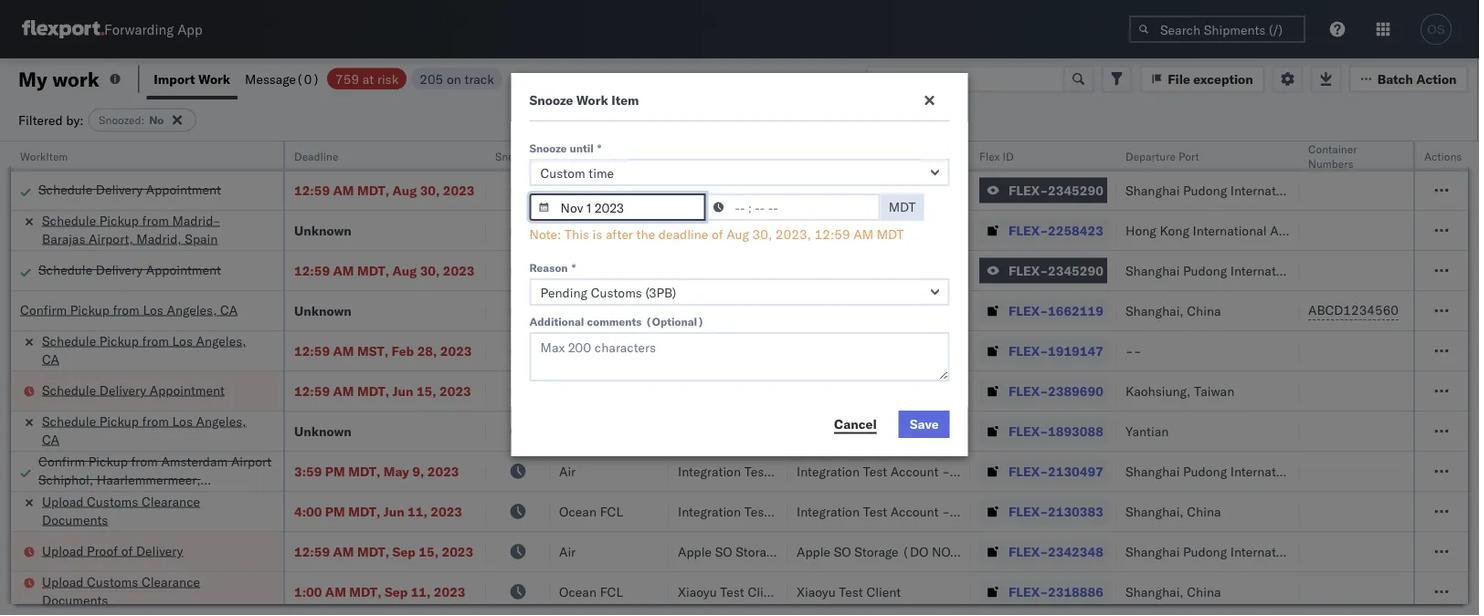 Task type: locate. For each thing, give the bounding box(es) containing it.
use)
[[842, 182, 875, 198], [961, 182, 994, 198], [842, 263, 875, 279], [961, 263, 994, 279], [842, 544, 875, 560], [961, 544, 994, 560]]

1 bookings from the top
[[797, 343, 850, 359]]

customs down haarlemmermeer,
[[87, 494, 138, 510]]

1 vertical spatial 11,
[[411, 584, 431, 600]]

los up amsterdam
[[172, 413, 193, 429]]

0 horizontal spatial work
[[198, 71, 230, 87]]

is
[[593, 227, 602, 243]]

integration for ocean lcl
[[797, 383, 860, 399]]

confirm up schiphol,
[[38, 454, 85, 470]]

work for import
[[198, 71, 230, 87]]

0 vertical spatial appointment
[[146, 181, 221, 197]]

work right "import"
[[198, 71, 230, 87]]

risk
[[377, 71, 399, 87]]

schedule for schedule pickup from madrid– barajas airport, madrid, spain "link"
[[42, 212, 96, 228]]

flex-1857563
[[1009, 142, 1104, 158]]

ocean fcl for flexport demo consignee
[[559, 343, 623, 359]]

vandelay left west
[[797, 303, 850, 319]]

0 horizontal spatial *
[[572, 261, 576, 275]]

lcl
[[600, 383, 622, 399]]

1 vertical spatial 2345290
[[1048, 263, 1104, 279]]

ocean for flexport demo consignee
[[559, 343, 597, 359]]

angeles, for unknown schedule pickup from los angeles, ca link
[[196, 413, 246, 429]]

taiwan
[[1194, 383, 1235, 399]]

from up amsterdam
[[142, 413, 169, 429]]

confirm down barajas
[[20, 302, 67, 318]]

appointment for topmost schedule delivery appointment link
[[146, 181, 221, 197]]

2 12:59 am mdt, aug 30, 2023 from the top
[[294, 263, 475, 279]]

from for flex-2258423
[[142, 212, 169, 228]]

schedule delivery appointment link
[[38, 180, 221, 199], [38, 261, 221, 279], [42, 382, 225, 400]]

numbers
[[1309, 157, 1354, 170]]

3 fcl from the top
[[600, 504, 623, 520]]

international
[[42, 150, 116, 166], [1231, 182, 1305, 198], [1231, 263, 1305, 279], [1231, 464, 1305, 480], [1231, 544, 1305, 560]]

1 vertical spatial schedule pickup from los angeles, ca link
[[42, 413, 260, 449]]

2 customs from the top
[[87, 574, 138, 590]]

appointment down spain
[[146, 262, 221, 278]]

3 shanghai, china from the top
[[1126, 584, 1221, 600]]

upload customs clearance documents inside "button"
[[42, 574, 200, 609]]

2 documents from the top
[[42, 593, 108, 609]]

11, for jun
[[408, 504, 427, 520]]

-- : -- -- text field
[[704, 194, 880, 221]]

schedule delivery appointment button down confirm pickup from los angeles, ca button
[[42, 382, 225, 402]]

3 shanghai pudong international airport from the top
[[1126, 464, 1349, 480]]

2 china from the top
[[1187, 504, 1221, 520]]

schedule pickup from los angeles, ca link down confirm pickup from los angeles, ca button
[[42, 332, 260, 369]]

ca for 12:59 am mst, feb 28, 2023 schedule pickup from los angeles, ca link
[[42, 351, 59, 367]]

angeles, for confirm pickup from los angeles, ca link
[[167, 302, 217, 318]]

1 china from the top
[[1187, 303, 1221, 319]]

1 12:59 am mdt, aug 30, 2023 from the top
[[294, 182, 475, 198]]

sep down 12:59 am mdt, sep 15, 2023
[[385, 584, 408, 600]]

1 documents from the top
[[42, 512, 108, 528]]

0 vertical spatial upload
[[42, 494, 84, 510]]

1 vertical spatial flex-2345290
[[1009, 263, 1104, 279]]

from up madrid,
[[142, 212, 169, 228]]

0 vertical spatial sep
[[393, 544, 416, 560]]

from inside the schedule pickup from los angeles international airport
[[142, 132, 169, 148]]

2 resize handle column header from the left
[[464, 142, 486, 616]]

customs inside "button"
[[87, 574, 138, 590]]

1893088
[[1048, 424, 1104, 440]]

1 vertical spatial china
[[1187, 504, 1221, 520]]

resize handle column header for workitem button
[[261, 142, 283, 616]]

upload customs clearance documents down upload proof of delivery button
[[42, 574, 200, 609]]

4 ocean fcl from the top
[[559, 584, 623, 600]]

karl for flex-2130497
[[953, 464, 977, 480]]

am up 12:59 am mst, feb 28, 2023
[[333, 263, 354, 279]]

2 vertical spatial 30,
[[420, 263, 440, 279]]

1 clearance from the top
[[142, 494, 200, 510]]

2 2345290 from the top
[[1048, 263, 1104, 279]]

15, down 28,
[[417, 383, 436, 399]]

integration for air
[[797, 464, 860, 480]]

2023 down 12:59 am mst, feb 28, 2023
[[440, 383, 471, 399]]

aug down deadline "button"
[[393, 182, 417, 198]]

ag left flex-2389690
[[976, 383, 993, 399]]

2 fcl from the top
[[600, 343, 623, 359]]

confirm pickup from los angeles, ca button
[[20, 301, 238, 321]]

0 vertical spatial flex-2345290
[[1009, 182, 1104, 198]]

12:59
[[294, 182, 330, 198], [815, 227, 850, 243], [294, 263, 330, 279], [294, 343, 330, 359], [294, 383, 330, 399], [294, 544, 330, 560]]

fcl for vandelay
[[600, 303, 623, 319]]

0 vertical spatial 12:59 am mdt, aug 30, 2023
[[294, 182, 475, 198]]

shanghai for confirm pickup from amsterdam airport schiphol, haarlemmermeer, netherlands link
[[1126, 464, 1180, 480]]

upload inside "button"
[[42, 574, 84, 590]]

2 vertical spatial china
[[1187, 584, 1221, 600]]

additional comments (optional)
[[530, 315, 704, 329]]

aug right studio at the top left of the page
[[727, 227, 749, 243]]

2 karl from the top
[[953, 504, 977, 520]]

1 vertical spatial jun
[[384, 504, 405, 520]]

2 flex- from the top
[[1009, 182, 1048, 198]]

3 ocean fcl from the top
[[559, 504, 623, 520]]

Custom time text field
[[530, 159, 950, 186]]

filters
[[818, 70, 855, 86]]

1 vertical spatial clearance
[[142, 574, 200, 590]]

from down confirm pickup from los angeles, ca button
[[142, 333, 169, 349]]

resize handle column header for container numbers button
[[1396, 142, 1418, 616]]

2 xiaoyu test client from the left
[[797, 584, 901, 600]]

file exception
[[1168, 71, 1253, 87]]

* right until in the left top of the page
[[597, 141, 602, 155]]

test for flex-2130383
[[863, 504, 887, 520]]

3 ocean from the top
[[559, 383, 597, 399]]

upload inside button
[[42, 543, 84, 559]]

1 vertical spatial schedule delivery appointment link
[[38, 261, 221, 279]]

karl left flex-2130497
[[953, 464, 977, 480]]

schedule delivery appointment link down confirm pickup from los angeles, ca button
[[42, 382, 225, 400]]

1 flex-2345290 from the top
[[1009, 182, 1104, 198]]

workitem button
[[11, 145, 265, 164]]

unknown up 3:59
[[294, 424, 352, 440]]

1 integration test account - on ag from the left
[[678, 383, 875, 399]]

2 shanghai from the top
[[1126, 263, 1180, 279]]

integration
[[678, 383, 741, 399], [797, 383, 860, 399], [797, 464, 860, 480], [797, 504, 860, 520]]

15,
[[417, 383, 436, 399], [419, 544, 439, 560]]

consignee
[[797, 149, 849, 163], [766, 343, 828, 359], [881, 343, 943, 359], [881, 424, 943, 440]]

1 vertical spatial work
[[576, 92, 608, 108]]

from up haarlemmermeer,
[[131, 454, 158, 470]]

5 ocean from the top
[[559, 584, 597, 600]]

confirm
[[20, 302, 67, 318], [38, 454, 85, 470]]

customs for second upload customs clearance documents link from the top
[[87, 574, 138, 590]]

0 vertical spatial 30,
[[420, 182, 440, 198]]

1 fcl from the top
[[600, 303, 623, 319]]

schedule delivery appointment for the middle schedule delivery appointment link
[[38, 262, 221, 278]]

customs for first upload customs clearance documents link from the top of the page
[[87, 494, 138, 510]]

schedule delivery appointment down confirm pickup from los angeles, ca button
[[42, 382, 225, 398]]

2 vertical spatial appointment
[[150, 382, 225, 398]]

unknown down deadline
[[294, 223, 352, 238]]

0 vertical spatial clearance
[[142, 494, 200, 510]]

2 unknown from the top
[[294, 223, 352, 238]]

upload customs clearance documents up upload proof of delivery
[[42, 494, 200, 528]]

1 horizontal spatial xiaoyu
[[797, 584, 836, 600]]

1 ag from the left
[[857, 383, 875, 399]]

2 vertical spatial upload
[[42, 574, 84, 590]]

schedule delivery appointment link down airport,
[[38, 261, 221, 279]]

1 vertical spatial upload customs clearance documents link
[[42, 573, 260, 610]]

proof
[[87, 543, 118, 559]]

flex-2130383 button
[[980, 499, 1107, 525], [980, 499, 1107, 525]]

studio
[[678, 223, 716, 238]]

0 vertical spatial schedule delivery appointment
[[38, 181, 221, 197]]

2 shanghai, from the top
[[1126, 504, 1184, 520]]

delivery down workitem button
[[96, 181, 143, 197]]

documents inside "button"
[[42, 593, 108, 609]]

1 vertical spatial shanghai, china
[[1126, 504, 1221, 520]]

1 vertical spatial documents
[[42, 593, 108, 609]]

* right the reason
[[572, 261, 576, 275]]

upload proof of delivery
[[42, 543, 183, 559]]

after
[[606, 227, 633, 243]]

15, up 1:00 am mdt, sep 11, 2023
[[419, 544, 439, 560]]

lagerfeld up flex-2342348
[[980, 504, 1035, 520]]

1 shanghai from the top
[[1126, 182, 1180, 198]]

west
[[853, 303, 882, 319]]

4 shanghai pudong international airport from the top
[[1126, 544, 1349, 560]]

schedule inside schedule pickup from madrid– barajas airport, madrid, spain
[[42, 212, 96, 228]]

mbl/maw
[[1427, 149, 1479, 163]]

schedule pickup from los angeles, ca up haarlemmermeer,
[[42, 413, 246, 448]]

jun for 11,
[[384, 504, 405, 520]]

fcl for xiaoyu test client
[[600, 584, 623, 600]]

schedule delivery appointment down workitem button
[[38, 181, 221, 197]]

3 air from the top
[[559, 223, 576, 238]]

message
[[245, 71, 296, 87]]

pm for 4:00
[[325, 504, 345, 520]]

los inside the schedule pickup from los angeles international airport
[[172, 132, 193, 148]]

2 upload from the top
[[42, 543, 84, 559]]

los down madrid,
[[143, 302, 163, 318]]

0 vertical spatial upload customs clearance documents link
[[42, 493, 260, 530]]

aug up feb
[[393, 263, 417, 279]]

filtered by:
[[18, 112, 84, 128]]

from down airport,
[[113, 302, 140, 318]]

2023 right 28,
[[440, 343, 472, 359]]

mdt, down 12:59 am mdt, sep 15, 2023
[[349, 584, 381, 600]]

shanghai pudong international airport for topmost schedule delivery appointment link
[[1126, 182, 1349, 198]]

schedule pickup from madrid– barajas airport, madrid, spain
[[42, 212, 220, 247]]

karl
[[953, 464, 977, 480], [953, 504, 977, 520]]

4:00
[[294, 504, 322, 520]]

delivery up upload customs clearance documents "button"
[[136, 543, 183, 559]]

0 vertical spatial 11,
[[408, 504, 427, 520]]

schedule delivery appointment down airport,
[[38, 262, 221, 278]]

pickup inside the schedule pickup from los angeles international airport
[[99, 132, 139, 148]]

1 vertical spatial customs
[[87, 574, 138, 590]]

snooze left until in the left top of the page
[[530, 141, 567, 155]]

0 vertical spatial aug
[[393, 182, 417, 198]]

MMM D YYYY text field
[[530, 194, 706, 221]]

1 vertical spatial lagerfeld
[[980, 504, 1035, 520]]

2 bookings from the top
[[797, 424, 850, 440]]

1 ocean from the top
[[559, 303, 597, 319]]

ca
[[1203, 142, 1221, 158], [220, 302, 238, 318], [42, 351, 59, 367], [42, 432, 59, 448]]

0 vertical spatial jun
[[393, 383, 413, 399]]

pickup inside schedule pickup from madrid– barajas airport, madrid, spain
[[99, 212, 139, 228]]

1 resize handle column header from the left
[[261, 142, 283, 616]]

shanghai, china
[[1126, 303, 1221, 319], [1126, 504, 1221, 520], [1126, 584, 1221, 600]]

1 vertical spatial schedule delivery appointment
[[38, 262, 221, 278]]

30,
[[420, 182, 440, 198], [753, 227, 772, 243], [420, 263, 440, 279]]

flex-1919147 button
[[980, 339, 1107, 364], [980, 339, 1107, 364]]

3 shanghai, from the top
[[1126, 584, 1184, 600]]

mdt, down '3:59 pm mdt, may 9, 2023'
[[348, 504, 380, 520]]

11, down 12:59 am mdt, sep 15, 2023
[[411, 584, 431, 600]]

test
[[854, 343, 878, 359], [744, 383, 769, 399], [863, 383, 887, 399], [854, 424, 878, 440], [863, 464, 887, 480], [863, 504, 887, 520], [720, 584, 745, 600], [839, 584, 863, 600]]

0 vertical spatial karl
[[953, 464, 977, 480]]

cancel
[[834, 416, 877, 432]]

2 schedule pickup from los angeles, ca link from the top
[[42, 413, 260, 449]]

los left angeles
[[172, 132, 193, 148]]

-
[[797, 142, 805, 158], [805, 142, 813, 158], [1427, 142, 1435, 158], [1435, 142, 1443, 158], [1427, 182, 1435, 198], [1435, 182, 1443, 198], [797, 223, 805, 238], [805, 223, 813, 238], [1427, 223, 1435, 238], [1435, 223, 1443, 238], [1427, 263, 1435, 279], [1435, 263, 1443, 279], [1427, 303, 1435, 319], [1435, 303, 1443, 319], [1126, 343, 1134, 359], [1134, 343, 1142, 359], [1427, 343, 1435, 359], [1435, 343, 1443, 359], [823, 383, 831, 399], [942, 383, 950, 399], [1427, 383, 1435, 399], [1435, 383, 1443, 399], [1427, 424, 1435, 440], [1435, 424, 1443, 440], [942, 464, 950, 480], [1427, 464, 1435, 480], [1435, 464, 1443, 480], [942, 504, 950, 520], [1427, 504, 1435, 520], [1435, 504, 1443, 520], [1427, 544, 1435, 560], [1435, 544, 1443, 560], [1427, 584, 1435, 600], [1435, 584, 1443, 600]]

work left item
[[576, 92, 608, 108]]

action
[[1417, 71, 1457, 87]]

2 lagerfeld from the top
[[980, 504, 1035, 520]]

china for flex-2130383
[[1187, 504, 1221, 520]]

0 vertical spatial customs
[[87, 494, 138, 510]]

1 shanghai, china from the top
[[1126, 303, 1221, 319]]

vandelay for vandelay
[[678, 303, 731, 319]]

reset
[[718, 70, 752, 86]]

ram
[[699, 142, 725, 158]]

3 shanghai from the top
[[1126, 464, 1180, 480]]

customs down upload proof of delivery button
[[87, 574, 138, 590]]

3 unknown from the top
[[294, 303, 352, 319]]

yantian
[[1126, 424, 1169, 440]]

pm
[[325, 464, 345, 480], [325, 504, 345, 520]]

2 pudong from the top
[[1183, 263, 1227, 279]]

international inside the schedule pickup from los angeles international airport
[[42, 150, 116, 166]]

0 vertical spatial shanghai,
[[1126, 303, 1184, 319]]

schedule pickup from los angeles, ca link up confirm pickup from amsterdam airport schiphol, haarlemmermeer, netherlands button
[[42, 413, 260, 449]]

ac ram
[[678, 142, 725, 158]]

1 vertical spatial schedule pickup from los angeles, ca
[[42, 413, 246, 448]]

1 customs from the top
[[87, 494, 138, 510]]

upload left proof
[[42, 543, 84, 559]]

0 vertical spatial *
[[597, 141, 602, 155]]

0 vertical spatial confirm
[[20, 302, 67, 318]]

2 vertical spatial aug
[[393, 263, 417, 279]]

1 horizontal spatial vandelay
[[797, 303, 850, 319]]

airport inside confirm pickup from amsterdam airport schiphol, haarlemmermeer, netherlands
[[231, 454, 272, 470]]

pm for 3:59
[[325, 464, 345, 480]]

2 schedule pickup from los angeles, ca from the top
[[42, 413, 246, 448]]

work inside button
[[198, 71, 230, 87]]

0 horizontal spatial client
[[678, 149, 708, 163]]

4 resize handle column header from the left
[[647, 142, 669, 616]]

0 vertical spatial lagerfeld
[[980, 464, 1035, 480]]

ca inside button
[[220, 302, 238, 318]]

1 horizontal spatial work
[[576, 92, 608, 108]]

save button
[[899, 411, 950, 439]]

0 horizontal spatial vandelay
[[678, 303, 731, 319]]

fcl for flexport demo consignee
[[600, 343, 623, 359]]

shanghai, right 2318886
[[1126, 584, 1184, 600]]

departure port
[[1126, 149, 1200, 163]]

documents down netherlands at the left
[[42, 512, 108, 528]]

30, left 2023,
[[753, 227, 772, 243]]

3 upload from the top
[[42, 574, 84, 590]]

Max 200 characters text field
[[530, 333, 950, 382]]

0 vertical spatial mdt
[[889, 199, 916, 215]]

1 vertical spatial 12:59 am mdt, aug 30, 2023
[[294, 263, 475, 279]]

0 horizontal spatial ag
[[857, 383, 875, 399]]

china for flex-1662119
[[1187, 303, 1221, 319]]

1 bookings test consignee from the top
[[797, 343, 943, 359]]

bookings for flex-1919147
[[797, 343, 850, 359]]

0 vertical spatial of
[[712, 227, 723, 243]]

0 horizontal spatial xiaoyu test client
[[678, 584, 782, 600]]

schedule delivery appointment for topmost schedule delivery appointment link
[[38, 181, 221, 197]]

integration for ocean fcl
[[797, 504, 860, 520]]

pickup inside button
[[70, 302, 110, 318]]

2 ocean from the top
[[559, 343, 597, 359]]

1 vertical spatial 15,
[[419, 544, 439, 560]]

schedule pickup from madrid– barajas airport, madrid, spain link
[[42, 212, 260, 248]]

1 ocean fcl from the top
[[559, 303, 623, 319]]

bookings test consignee for flex-1893088
[[797, 424, 943, 440]]

1 vertical spatial 30,
[[753, 227, 772, 243]]

1:00
[[294, 584, 322, 600]]

shanghai pudong international airport for confirm pickup from amsterdam airport schiphol, haarlemmermeer, netherlands link
[[1126, 464, 1349, 480]]

2 flex-2345290 from the top
[[1009, 263, 1104, 279]]

1 vertical spatial bookings
[[797, 424, 850, 440]]

2023,
[[776, 227, 811, 243]]

1 vertical spatial pm
[[325, 504, 345, 520]]

ocean fcl for vandelay
[[559, 303, 623, 319]]

port
[[1179, 149, 1200, 163]]

0 vertical spatial bookings test consignee
[[797, 343, 943, 359]]

ag
[[857, 383, 875, 399], [976, 383, 993, 399]]

pm right 3:59
[[325, 464, 345, 480]]

pm right 4:00
[[325, 504, 345, 520]]

am left mst, on the bottom
[[333, 343, 354, 359]]

upload down schiphol,
[[42, 494, 84, 510]]

deadline
[[294, 149, 338, 163]]

2 horizontal spatial client
[[867, 584, 901, 600]]

2 shanghai, china from the top
[[1126, 504, 1221, 520]]

2345290 for topmost schedule delivery appointment link
[[1048, 182, 1104, 198]]

1 xiaoyu from the left
[[678, 584, 717, 600]]

1 vertical spatial karl
[[953, 504, 977, 520]]

resize handle column header
[[261, 142, 283, 616], [464, 142, 486, 616], [528, 142, 550, 616], [647, 142, 669, 616], [766, 142, 788, 616], [949, 142, 970, 616], [1095, 142, 1117, 616], [1277, 142, 1299, 616], [1396, 142, 1418, 616], [1447, 142, 1468, 616]]

2 upload customs clearance documents link from the top
[[42, 573, 260, 610]]

12:59 am mdt, aug 30, 2023 for the middle schedule delivery appointment link
[[294, 263, 475, 279]]

shanghai, china for flex-1662119
[[1126, 303, 1221, 319]]

2345290 up 1662119
[[1048, 263, 1104, 279]]

(do
[[783, 182, 810, 198], [902, 182, 929, 198], [783, 263, 810, 279], [902, 263, 929, 279], [783, 544, 810, 560], [902, 544, 929, 560]]

schedule delivery appointment button
[[38, 180, 221, 201], [38, 261, 221, 281], [42, 382, 225, 402]]

2 ocean fcl from the top
[[559, 343, 623, 359]]

pickup for flex-2258423
[[99, 212, 139, 228]]

ag up the cancel
[[857, 383, 875, 399]]

lagerfeld down flex-1893088 at the bottom of the page
[[980, 464, 1035, 480]]

0 vertical spatial schedule pickup from los angeles, ca link
[[42, 332, 260, 369]]

reason
[[530, 261, 568, 275]]

0 vertical spatial shanghai, china
[[1126, 303, 1221, 319]]

1 vertical spatial of
[[121, 543, 133, 559]]

account for flex-2130383
[[891, 504, 939, 520]]

clearance inside "button"
[[142, 574, 200, 590]]

schedule inside the schedule pickup from los angeles international airport
[[42, 132, 96, 148]]

1 vertical spatial integration test account - karl lagerfeld
[[797, 504, 1035, 520]]

1 karl from the top
[[953, 464, 977, 480]]

0 vertical spatial work
[[198, 71, 230, 87]]

unknown for schedule pickup from los angeles international airport
[[294, 142, 352, 158]]

clearance down haarlemmermeer,
[[142, 494, 200, 510]]

1 vertical spatial upload
[[42, 543, 84, 559]]

12:59 am mdt, aug 30, 2023 up 12:59 am mst, feb 28, 2023
[[294, 263, 475, 279]]

1 shanghai, from the top
[[1126, 303, 1184, 319]]

schedule delivery appointment button down airport,
[[38, 261, 221, 281]]

2 vandelay from the left
[[797, 303, 850, 319]]

4 unknown from the top
[[294, 424, 352, 440]]

from for flex-1857563
[[142, 132, 169, 148]]

from inside schedule pickup from madrid– barajas airport, madrid, spain
[[142, 212, 169, 228]]

1 schedule pickup from los angeles, ca link from the top
[[42, 332, 260, 369]]

schedule pickup from los angeles, ca
[[42, 333, 246, 367], [42, 413, 246, 448]]

flex-1919147
[[1009, 343, 1104, 359]]

apple
[[678, 182, 712, 198], [797, 182, 831, 198], [678, 263, 712, 279], [797, 263, 831, 279], [678, 544, 712, 560], [797, 544, 831, 560]]

los angeles, ca
[[1126, 142, 1221, 158]]

at
[[363, 71, 374, 87]]

karl left 'flex-2130383'
[[953, 504, 977, 520]]

1 vertical spatial bookings test consignee
[[797, 424, 943, 440]]

angeles, inside confirm pickup from los angeles, ca link
[[167, 302, 217, 318]]

2 pm from the top
[[325, 504, 345, 520]]

1 upload customs clearance documents from the top
[[42, 494, 200, 528]]

work for snooze
[[576, 92, 608, 108]]

1 pm from the top
[[325, 464, 345, 480]]

container numbers
[[1309, 142, 1357, 170]]

4 pudong from the top
[[1183, 544, 1227, 560]]

2 on from the left
[[953, 383, 972, 399]]

5 resize handle column header from the left
[[766, 142, 788, 616]]

0 horizontal spatial of
[[121, 543, 133, 559]]

confirm pickup from los angeles, ca
[[20, 302, 238, 318]]

5 flex- from the top
[[1009, 303, 1048, 319]]

11, for sep
[[411, 584, 431, 600]]

1 vertical spatial *
[[572, 261, 576, 275]]

sep up 1:00 am mdt, sep 11, 2023
[[393, 544, 416, 560]]

0 vertical spatial pm
[[325, 464, 345, 480]]

2023 down 12:59 am mdt, sep 15, 2023
[[434, 584, 466, 600]]

759
[[335, 71, 359, 87]]

flexport demo consignee
[[678, 343, 828, 359]]

flex-1893088 button
[[980, 419, 1107, 445], [980, 419, 1107, 445]]

confirm for confirm pickup from amsterdam airport schiphol, haarlemmermeer, netherlands
[[38, 454, 85, 470]]

4 fcl from the top
[[600, 584, 623, 600]]

1 vertical spatial upload customs clearance documents
[[42, 574, 200, 609]]

1 horizontal spatial ag
[[976, 383, 993, 399]]

resize handle column header for "consignee" "button"
[[949, 142, 970, 616]]

0 horizontal spatial on
[[835, 383, 854, 399]]

work
[[52, 66, 99, 91]]

mdt,
[[357, 182, 389, 198], [357, 263, 389, 279], [357, 383, 389, 399], [348, 464, 380, 480], [348, 504, 380, 520], [357, 544, 389, 560], [349, 584, 381, 600]]

0 vertical spatial documents
[[42, 512, 108, 528]]

appointment up amsterdam
[[150, 382, 225, 398]]

clearance down upload proof of delivery button
[[142, 574, 200, 590]]

Search Work text field
[[866, 65, 1065, 93]]

2 vertical spatial schedule delivery appointment
[[42, 382, 225, 398]]

2 vertical spatial schedule delivery appointment button
[[42, 382, 225, 402]]

flex-2130497 button
[[980, 459, 1107, 485], [980, 459, 1107, 485]]

2 shanghai pudong international airport from the top
[[1126, 263, 1349, 279]]

snooze until *
[[530, 141, 602, 155]]

5 air from the top
[[559, 464, 576, 480]]

schedule delivery appointment button down workitem button
[[38, 180, 221, 201]]

4 ocean from the top
[[559, 504, 597, 520]]

0 horizontal spatial xiaoyu
[[678, 584, 717, 600]]

0 vertical spatial bookings
[[797, 343, 850, 359]]

2 clearance from the top
[[142, 574, 200, 590]]

schedule delivery appointment link down workitem button
[[38, 180, 221, 199]]

0 vertical spatial 2345290
[[1048, 182, 1104, 198]]

12 flex- from the top
[[1009, 584, 1048, 600]]

upload down upload proof of delivery button
[[42, 574, 84, 590]]

appointment for the bottommost schedule delivery appointment link
[[150, 382, 225, 398]]

container numbers button
[[1299, 138, 1400, 171]]

mdt
[[889, 199, 916, 215], [877, 227, 904, 243]]

lagerfeld for flex-2130383
[[980, 504, 1035, 520]]

documents down proof
[[42, 593, 108, 609]]

file
[[1168, 71, 1190, 87]]

ca for unknown schedule pickup from los angeles, ca link
[[42, 432, 59, 448]]

1 schedule pickup from los angeles, ca from the top
[[42, 333, 246, 367]]

schedule pickup from los angeles, ca down confirm pickup from los angeles, ca button
[[42, 333, 246, 367]]

1 vertical spatial confirm
[[38, 454, 85, 470]]

confirm inside confirm pickup from los angeles, ca link
[[20, 302, 67, 318]]

of
[[712, 227, 723, 243], [121, 543, 133, 559]]

appointment up the madrid–
[[146, 181, 221, 197]]

resize handle column header for departure port button on the right top of page
[[1277, 142, 1299, 616]]

2 vertical spatial shanghai,
[[1126, 584, 1184, 600]]

unknown for schedule pickup from los angeles, ca
[[294, 424, 352, 440]]

consignee up -- : -- -- text box
[[797, 149, 849, 163]]

delivery down confirm pickup from los angeles, ca button
[[99, 382, 146, 398]]

flex-2345290 down flex-1857563
[[1009, 182, 1104, 198]]

snooze work item
[[530, 92, 639, 108]]

flex-2258423
[[1009, 223, 1104, 238]]

schedule for the middle schedule delivery appointment link
[[38, 262, 92, 278]]

1 on from the left
[[835, 383, 854, 399]]

1 vandelay from the left
[[678, 303, 731, 319]]

shanghai, right 1662119
[[1126, 303, 1184, 319]]

not
[[813, 182, 839, 198], [932, 182, 957, 198], [813, 263, 839, 279], [932, 263, 957, 279], [813, 544, 839, 560], [932, 544, 957, 560]]

los for flex-1893088
[[172, 413, 193, 429]]

0 vertical spatial upload customs clearance documents
[[42, 494, 200, 528]]

2 bookings test consignee from the top
[[797, 424, 943, 440]]

0 vertical spatial 15,
[[417, 383, 436, 399]]

1 horizontal spatial on
[[953, 383, 972, 399]]

shanghai pudong international airport
[[1126, 182, 1349, 198], [1126, 263, 1349, 279], [1126, 464, 1349, 480], [1126, 544, 1349, 560]]

from inside button
[[113, 302, 140, 318]]

account for flex-2389690
[[891, 383, 939, 399]]

1 horizontal spatial xiaoyu test client
[[797, 584, 901, 600]]

10 flex- from the top
[[1009, 504, 1048, 520]]

mdt, down deadline "button"
[[357, 182, 389, 198]]

schedule for the bottommost schedule delivery appointment link
[[42, 382, 96, 398]]

2345290 up 2258423
[[1048, 182, 1104, 198]]

schedule pickup from los angeles, ca link for unknown
[[42, 413, 260, 449]]

flex-1857563 button
[[980, 138, 1107, 163], [980, 138, 1107, 163]]

shanghai for topmost schedule delivery appointment link
[[1126, 182, 1180, 198]]

integration test account - on ag down flexport demo consignee
[[678, 383, 875, 399]]

1 vertical spatial shanghai,
[[1126, 504, 1184, 520]]

6 resize handle column header from the left
[[949, 142, 970, 616]]

0 vertical spatial china
[[1187, 303, 1221, 319]]

1 lagerfeld from the top
[[980, 464, 1035, 480]]

unknown up 12:59 am mst, feb 28, 2023
[[294, 303, 352, 319]]

lagerfeld for flex-2130497
[[980, 464, 1035, 480]]

1 shanghai pudong international airport from the top
[[1126, 182, 1349, 198]]

30, down deadline "button"
[[420, 182, 440, 198]]

integration test account - on ag up save
[[797, 383, 993, 399]]

0 vertical spatial schedule pickup from los angeles, ca
[[42, 333, 246, 367]]

confirm inside confirm pickup from amsterdam airport schiphol, haarlemmermeer, netherlands
[[38, 454, 85, 470]]

of right proof
[[121, 543, 133, 559]]

2023 up 1:00 am mdt, sep 11, 2023
[[442, 544, 474, 560]]

9 resize handle column header from the left
[[1396, 142, 1418, 616]]

from
[[142, 132, 169, 148], [142, 212, 169, 228], [113, 302, 140, 318], [142, 333, 169, 349], [142, 413, 169, 429], [131, 454, 158, 470]]

flex-2345290
[[1009, 182, 1104, 198], [1009, 263, 1104, 279]]

1 vertical spatial sep
[[385, 584, 408, 600]]

schedule for schedule pickup from los angeles international airport link
[[42, 132, 96, 148]]

delivery down airport,
[[96, 262, 143, 278]]

:
[[141, 113, 145, 127]]

schedule delivery appointment
[[38, 181, 221, 197], [38, 262, 221, 278], [42, 382, 225, 398]]

0 vertical spatial integration test account - karl lagerfeld
[[797, 464, 1035, 480]]

9 flex- from the top
[[1009, 464, 1048, 480]]

2 vertical spatial shanghai, china
[[1126, 584, 1221, 600]]

1 vertical spatial appointment
[[146, 262, 221, 278]]

2 air from the top
[[559, 182, 576, 198]]

jun
[[393, 383, 413, 399], [384, 504, 405, 520]]

1 unknown from the top
[[294, 142, 352, 158]]

3 flex- from the top
[[1009, 223, 1048, 238]]

4 shanghai from the top
[[1126, 544, 1180, 560]]



Task type: vqa. For each thing, say whether or not it's contained in the screenshot.
due nov 4, 11:59 pm
no



Task type: describe. For each thing, give the bounding box(es) containing it.
container
[[1309, 142, 1357, 156]]

los left port
[[1126, 142, 1146, 158]]

upload proof of delivery link
[[42, 542, 183, 561]]

appointment for the middle schedule delivery appointment link
[[146, 262, 221, 278]]

6 air from the top
[[559, 544, 576, 560]]

vandelay for vandelay west
[[797, 303, 850, 319]]

mdt, down mst, on the bottom
[[357, 383, 389, 399]]

demo
[[729, 343, 763, 359]]

9,
[[412, 464, 424, 480]]

madrid–
[[172, 212, 220, 228]]

1 upload customs clearance documents link from the top
[[42, 493, 260, 530]]

flex id
[[980, 149, 1014, 163]]

documents for first upload customs clearance documents link from the top of the page
[[42, 512, 108, 528]]

2 integration test account - on ag from the left
[[797, 383, 993, 399]]

mst,
[[357, 343, 388, 359]]

bookings test consignee for flex-1919147
[[797, 343, 943, 359]]

flex
[[980, 149, 1000, 163]]

account for flex-2130497
[[891, 464, 939, 480]]

schedule for topmost schedule delivery appointment link
[[38, 181, 92, 197]]

consignee down west
[[881, 343, 943, 359]]

barajas
[[42, 231, 85, 247]]

karl for flex-2130383
[[953, 504, 977, 520]]

import work button
[[147, 58, 238, 100]]

am right 2023,
[[854, 227, 874, 243]]

shanghai, for flex-1662119
[[1126, 303, 1184, 319]]

forwarding app
[[104, 21, 203, 38]]

snoozed : no
[[99, 113, 164, 127]]

from inside confirm pickup from amsterdam airport schiphol, haarlemmermeer, netherlands
[[131, 454, 158, 470]]

flexport. image
[[22, 20, 104, 38]]

exception
[[1194, 71, 1253, 87]]

os
[[1428, 22, 1445, 36]]

mode
[[559, 149, 587, 163]]

ocean for xiaoyu test client
[[559, 584, 597, 600]]

snooze left the mode at top left
[[495, 149, 531, 163]]

the
[[636, 227, 655, 243]]

upload for second upload customs clearance documents link from the top
[[42, 574, 84, 590]]

abcd1234560
[[1309, 302, 1399, 318]]

0 vertical spatial schedule delivery appointment link
[[38, 180, 221, 199]]

test for flex-2318886
[[839, 584, 863, 600]]

shanghai, china for flex-2318886
[[1126, 584, 1221, 600]]

ocean fcl for xiaoyu test client
[[559, 584, 623, 600]]

unknown for schedule pickup from madrid– barajas airport, madrid, spain
[[294, 223, 352, 238]]

mbl/maw button
[[1418, 145, 1479, 164]]

from for flex-1919147
[[142, 333, 169, 349]]

4 flex- from the top
[[1009, 263, 1048, 279]]

2023 up 12:59 am mdt, sep 15, 2023
[[431, 504, 462, 520]]

bookings for flex-1893088
[[797, 424, 850, 440]]

airport,
[[89, 231, 133, 247]]

2 xiaoyu from the left
[[797, 584, 836, 600]]

ocean for vandelay
[[559, 303, 597, 319]]

flex-2130383
[[1009, 504, 1104, 520]]

4 air from the top
[[559, 263, 576, 279]]

integration test account - karl lagerfeld for flex-2130497
[[797, 464, 1035, 480]]

jun for 15,
[[393, 383, 413, 399]]

snooze for until
[[530, 141, 567, 155]]

resize handle column header for the flex id button
[[1095, 142, 1117, 616]]

los inside button
[[143, 302, 163, 318]]

ocean for integration test account - on ag
[[559, 383, 597, 399]]

1 pudong from the top
[[1183, 182, 1227, 198]]

from for flex-1893088
[[142, 413, 169, 429]]

schedule pickup from los angeles international airport link
[[42, 131, 260, 168]]

pickup for flex-1857563
[[99, 132, 139, 148]]

2023 down deadline "button"
[[443, 182, 475, 198]]

vandelay west
[[797, 303, 882, 319]]

shanghai pudong international airport for the middle schedule delivery appointment link
[[1126, 263, 1349, 279]]

pickup inside confirm pickup from amsterdam airport schiphol, haarlemmermeer, netherlands
[[88, 454, 128, 470]]

28,
[[417, 343, 437, 359]]

deadline button
[[285, 145, 468, 164]]

2023 right 9,
[[427, 464, 459, 480]]

airport inside the schedule pickup from los angeles international airport
[[119, 150, 160, 166]]

am down deadline
[[333, 182, 354, 198]]

shanghai for the middle schedule delivery appointment link
[[1126, 263, 1180, 279]]

upload proof of delivery button
[[42, 542, 183, 562]]

flex-2389690
[[1009, 383, 1104, 399]]

am right 1:00
[[325, 584, 346, 600]]

name
[[710, 149, 740, 163]]

1 air from the top
[[559, 142, 576, 158]]

of inside button
[[121, 543, 133, 559]]

apparel
[[719, 223, 764, 238]]

angeles
[[196, 132, 242, 148]]

flex-1662119
[[1009, 303, 1104, 319]]

ac
[[678, 142, 695, 158]]

(optional)
[[645, 315, 704, 329]]

2130383
[[1048, 504, 1104, 520]]

confirm for confirm pickup from los angeles, ca
[[20, 302, 67, 318]]

test for flex-1893088
[[854, 424, 878, 440]]

flex-2345290 for the middle schedule delivery appointment link
[[1009, 263, 1104, 279]]

test for flex-2130497
[[863, 464, 887, 480]]

8 flex- from the top
[[1009, 424, 1048, 440]]

resize handle column header for mode button
[[647, 142, 669, 616]]

feb
[[392, 343, 414, 359]]

consignee right the cancel
[[881, 424, 943, 440]]

aug for topmost schedule delivery appointment link
[[393, 182, 417, 198]]

reset to default filters button
[[707, 65, 866, 93]]

205
[[420, 71, 443, 87]]

flex-2345290 for topmost schedule delivery appointment link
[[1009, 182, 1104, 198]]

ocean lcl
[[559, 383, 622, 399]]

3:59 pm mdt, may 9, 2023
[[294, 464, 459, 480]]

resize handle column header for deadline "button"
[[464, 142, 486, 616]]

note: this is after the deadline of aug 30, 2023, 12:59 am mdt
[[530, 227, 904, 243]]

reason *
[[530, 261, 576, 275]]

2 ag from the left
[[976, 383, 993, 399]]

confirm pickup from amsterdam airport schiphol, haarlemmermeer, netherlands link
[[38, 453, 274, 506]]

client inside button
[[678, 149, 708, 163]]

1 vertical spatial mdt
[[877, 227, 904, 243]]

by:
[[66, 112, 84, 128]]

amsterdam
[[161, 454, 228, 470]]

2318886
[[1048, 584, 1104, 600]]

upload for first upload customs clearance documents link from the top of the page
[[42, 494, 84, 510]]

Search Shipments (/) text field
[[1129, 16, 1306, 43]]

my work
[[18, 66, 99, 91]]

1 vertical spatial schedule delivery appointment button
[[38, 261, 221, 281]]

0 vertical spatial schedule delivery appointment button
[[38, 180, 221, 201]]

id
[[1003, 149, 1014, 163]]

2023 left the reason
[[443, 263, 475, 279]]

mdt, down 4:00 pm mdt, jun 11, 2023
[[357, 544, 389, 560]]

los for flex-1919147
[[172, 333, 193, 349]]

1 vertical spatial aug
[[727, 227, 749, 243]]

shanghai, china for flex-2130383
[[1126, 504, 1221, 520]]

10 resize handle column header from the left
[[1447, 142, 1468, 616]]

no
[[149, 113, 164, 127]]

mdt, up mst, on the bottom
[[357, 263, 389, 279]]

2 vertical spatial schedule delivery appointment link
[[42, 382, 225, 400]]

schedule delivery appointment for the bottommost schedule delivery appointment link
[[42, 382, 225, 398]]

1 horizontal spatial *
[[597, 141, 602, 155]]

upload customs clearance documents button
[[42, 573, 260, 612]]

3:59
[[294, 464, 322, 480]]

3 pudong from the top
[[1183, 464, 1227, 480]]

shanghai, for flex-2318886
[[1126, 584, 1184, 600]]

delivery inside button
[[136, 543, 183, 559]]

schedule pickup from los angeles, ca for unknown
[[42, 413, 246, 448]]

6 flex- from the top
[[1009, 343, 1048, 359]]

2258423
[[1048, 223, 1104, 238]]

default
[[771, 70, 815, 86]]

1 horizontal spatial of
[[712, 227, 723, 243]]

os button
[[1415, 8, 1457, 50]]

shanghai, for flex-2130383
[[1126, 504, 1184, 520]]

confirm pickup from amsterdam airport schiphol, haarlemmermeer, netherlands button
[[38, 453, 274, 506]]

test for flex-1919147
[[854, 343, 878, 359]]

flex-2318886
[[1009, 584, 1104, 600]]

flex id button
[[970, 145, 1098, 164]]

sep for 15,
[[393, 544, 416, 560]]

Pending Customs (3PB) text field
[[530, 279, 950, 306]]

3 resize handle column header from the left
[[528, 142, 550, 616]]

china for flex-2318886
[[1187, 584, 1221, 600]]

schiphol,
[[38, 472, 93, 488]]

1 xiaoyu test client from the left
[[678, 584, 782, 600]]

client name button
[[669, 145, 769, 164]]

12:59 am mst, feb 28, 2023
[[294, 343, 472, 359]]

forwarding
[[104, 21, 174, 38]]

sep for 11,
[[385, 584, 408, 600]]

schedule pickup from los angeles, ca link for 12:59 am mst, feb 28, 2023
[[42, 332, 260, 369]]

schedule pickup from los angeles, ca for 12:59 am mst, feb 28, 2023
[[42, 333, 246, 367]]

11 flex- from the top
[[1009, 544, 1048, 560]]

item
[[612, 92, 639, 108]]

upload for upload proof of delivery link
[[42, 543, 84, 559]]

batch action
[[1378, 71, 1457, 87]]

los for flex-1857563
[[172, 132, 193, 148]]

consignee right demo
[[766, 343, 828, 359]]

flex-1893088
[[1009, 424, 1104, 440]]

1919147
[[1048, 343, 1104, 359]]

7 flex- from the top
[[1009, 383, 1048, 399]]

message (0)
[[245, 71, 320, 87]]

aug for the middle schedule delivery appointment link
[[393, 263, 417, 279]]

documents for second upload customs clearance documents link from the top
[[42, 593, 108, 609]]

am down 12:59 am mst, feb 28, 2023
[[333, 383, 354, 399]]

am down 4:00 pm mdt, jun 11, 2023
[[333, 544, 354, 560]]

kaohsiung, taiwan
[[1126, 383, 1235, 399]]

flex-2130497
[[1009, 464, 1104, 480]]

759 at risk
[[335, 71, 399, 87]]

may
[[384, 464, 409, 480]]

workitem
[[20, 149, 68, 163]]

consignee button
[[788, 145, 952, 164]]

consignee inside "button"
[[797, 149, 849, 163]]

ca for confirm pickup from los angeles, ca link
[[220, 302, 238, 318]]

batch action button
[[1349, 65, 1469, 93]]

resize handle column header for client name button
[[766, 142, 788, 616]]

2345290 for the middle schedule delivery appointment link
[[1048, 263, 1104, 279]]

1 horizontal spatial client
[[748, 584, 782, 600]]

to
[[755, 70, 768, 86]]

note:
[[530, 227, 561, 243]]

deadline
[[659, 227, 708, 243]]

15, for jun
[[417, 383, 436, 399]]

track
[[465, 71, 494, 87]]

15, for sep
[[419, 544, 439, 560]]

mdt, left may
[[348, 464, 380, 480]]

save
[[910, 417, 939, 433]]

12:59 am mdt, aug 30, 2023 for topmost schedule delivery appointment link
[[294, 182, 475, 198]]

snooze for work
[[530, 92, 573, 108]]

studio apparel
[[678, 223, 764, 238]]

pickup for flex-1919147
[[99, 333, 139, 349]]

1 flex- from the top
[[1009, 142, 1048, 158]]



